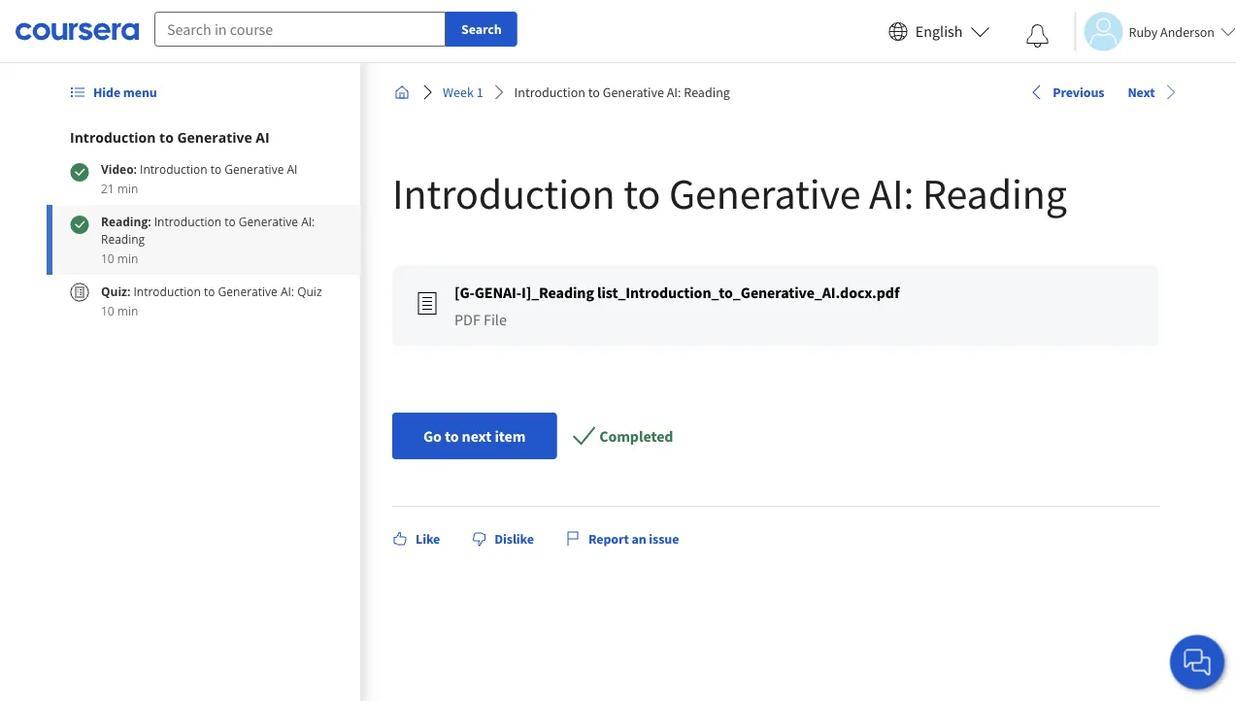 Task type: locate. For each thing, give the bounding box(es) containing it.
report
[[588, 530, 628, 548]]

generative
[[602, 84, 664, 101], [177, 128, 252, 146], [225, 161, 284, 177], [668, 166, 860, 220], [239, 213, 298, 229], [218, 283, 278, 299]]

introduction to generative ai: reading
[[514, 84, 730, 101], [392, 166, 1066, 220], [101, 213, 315, 247]]

1 horizontal spatial reading
[[683, 84, 730, 101]]

next
[[461, 426, 491, 446]]

go to next item
[[423, 426, 525, 446]]

ai inside introduction to generative ai dropdown button
[[256, 128, 270, 146]]

10 up quiz:
[[101, 250, 114, 266]]

to
[[588, 84, 600, 101], [159, 128, 174, 146], [210, 161, 222, 177], [623, 166, 660, 220], [225, 213, 236, 229], [204, 283, 215, 299], [444, 426, 458, 446]]

completed
[[599, 426, 673, 446]]

introduction inside dropdown button
[[70, 128, 156, 146]]

english button
[[881, 0, 998, 63]]

to inside quiz: introduction to generative ai: quiz 10 min
[[204, 283, 215, 299]]

1 vertical spatial 10
[[101, 302, 114, 319]]

to inside video: introduction to generative ai 21 min
[[210, 161, 222, 177]]

issue
[[648, 530, 679, 548]]

next
[[1127, 83, 1155, 101]]

[g-
[[454, 283, 474, 302]]

to inside button
[[444, 426, 458, 446]]

0 vertical spatial 10
[[101, 250, 114, 266]]

10 down quiz:
[[101, 302, 114, 319]]

ai down introduction to generative ai dropdown button
[[287, 161, 298, 177]]

quiz:
[[101, 283, 130, 299]]

1 vertical spatial ai
[[287, 161, 298, 177]]

week 1
[[442, 84, 483, 101]]

min
[[117, 180, 138, 196], [117, 250, 138, 266], [117, 302, 138, 319]]

1 min from the top
[[117, 180, 138, 196]]

coursera image
[[16, 16, 139, 47]]

view pdf file image
[[415, 292, 438, 315]]

completed image
[[70, 162, 89, 182]]

ai up video: introduction to generative ai 21 min
[[256, 128, 270, 146]]

reading
[[683, 84, 730, 101], [922, 166, 1066, 220], [101, 231, 145, 247]]

3 min from the top
[[117, 302, 138, 319]]

introduction
[[514, 84, 585, 101], [70, 128, 156, 146], [140, 161, 207, 177], [392, 166, 615, 220], [154, 213, 222, 229], [134, 283, 201, 299]]

ruby anderson button
[[1074, 12, 1236, 51]]

10
[[101, 250, 114, 266], [101, 302, 114, 319]]

min up quiz:
[[117, 250, 138, 266]]

file
[[483, 310, 506, 329]]

ai: inside quiz: introduction to generative ai: quiz 10 min
[[281, 283, 294, 299]]

reading completed element
[[599, 424, 673, 448]]

generative inside quiz: introduction to generative ai: quiz 10 min
[[218, 283, 278, 299]]

0 horizontal spatial ai
[[256, 128, 270, 146]]

ai:
[[666, 84, 681, 101], [869, 166, 914, 220], [301, 213, 315, 229], [281, 283, 294, 299]]

home image
[[394, 84, 409, 100]]

min right 21
[[117, 180, 138, 196]]

anderson
[[1160, 23, 1215, 40]]

hide
[[93, 84, 121, 101]]

2 vertical spatial min
[[117, 302, 138, 319]]

2 10 from the top
[[101, 302, 114, 319]]

0 vertical spatial min
[[117, 180, 138, 196]]

pdf
[[454, 310, 480, 329]]

2 vertical spatial reading
[[101, 231, 145, 247]]

week 1 link
[[435, 75, 490, 110]]

2 horizontal spatial reading
[[922, 166, 1066, 220]]

ruby
[[1129, 23, 1158, 40]]

1 horizontal spatial ai
[[287, 161, 298, 177]]

go to next item button
[[392, 413, 556, 459]]

0 vertical spatial ai
[[256, 128, 270, 146]]

min down quiz:
[[117, 302, 138, 319]]

10 inside quiz: introduction to generative ai: quiz 10 min
[[101, 302, 114, 319]]

quiz: introduction to generative ai: quiz 10 min
[[101, 283, 322, 319]]

report an issue
[[588, 530, 679, 548]]

ai
[[256, 128, 270, 146], [287, 161, 298, 177]]

0 vertical spatial reading
[[683, 84, 730, 101]]

introduction inside quiz: introduction to generative ai: quiz 10 min
[[134, 283, 201, 299]]

generative inside dropdown button
[[177, 128, 252, 146]]

1 vertical spatial min
[[117, 250, 138, 266]]



Task type: vqa. For each thing, say whether or not it's contained in the screenshot.
View PDF File icon
yes



Task type: describe. For each thing, give the bounding box(es) containing it.
2 min from the top
[[117, 250, 138, 266]]

dislike
[[494, 530, 534, 548]]

next button
[[1123, 82, 1182, 102]]

video: introduction to generative ai 21 min
[[101, 161, 298, 196]]

to inside dropdown button
[[159, 128, 174, 146]]

1 vertical spatial reading
[[922, 166, 1066, 220]]

min inside video: introduction to generative ai 21 min
[[117, 180, 138, 196]]

introduction inside video: introduction to generative ai 21 min
[[140, 161, 207, 177]]

item
[[494, 426, 525, 446]]

previous button
[[1025, 82, 1108, 102]]

generative inside video: introduction to generative ai 21 min
[[225, 161, 284, 177]]

1
[[476, 84, 483, 101]]

show notifications image
[[1026, 24, 1049, 48]]

go
[[423, 426, 441, 446]]

[g-genai-i]_reading list_introduction_to_generative_ai.docx.pdf pdf file
[[454, 283, 899, 329]]

video:
[[101, 161, 137, 177]]

0 horizontal spatial reading
[[101, 231, 145, 247]]

i]_reading
[[521, 283, 594, 302]]

10 min
[[101, 250, 138, 266]]

21
[[101, 180, 114, 196]]

list_introduction_to_generative_ai.docx.pdf
[[597, 283, 899, 302]]

introduction to generative ai
[[70, 128, 270, 146]]

hide menu button
[[62, 75, 165, 110]]

search
[[461, 20, 502, 38]]

1 10 from the top
[[101, 250, 114, 266]]

week
[[442, 84, 473, 101]]

ai inside video: introduction to generative ai 21 min
[[287, 161, 298, 177]]

english
[[916, 22, 963, 41]]

menu
[[123, 84, 157, 101]]

like button
[[384, 521, 447, 556]]

reading:
[[101, 213, 154, 229]]

introduction to generative ai button
[[70, 127, 337, 147]]

completed image
[[70, 215, 89, 234]]

search button
[[446, 12, 517, 47]]

like
[[415, 530, 440, 548]]

an
[[631, 530, 646, 548]]

report an issue button
[[557, 521, 686, 556]]

introduction to generative ai: reading link
[[506, 75, 737, 110]]

ruby anderson
[[1129, 23, 1215, 40]]

quiz
[[297, 283, 322, 299]]

min inside quiz: introduction to generative ai: quiz 10 min
[[117, 302, 138, 319]]

previous
[[1052, 83, 1104, 101]]

hide menu
[[93, 84, 157, 101]]

dislike button
[[463, 521, 541, 556]]

chat with us image
[[1182, 647, 1213, 678]]

genai-
[[474, 283, 521, 302]]

Search in course text field
[[154, 12, 446, 47]]



